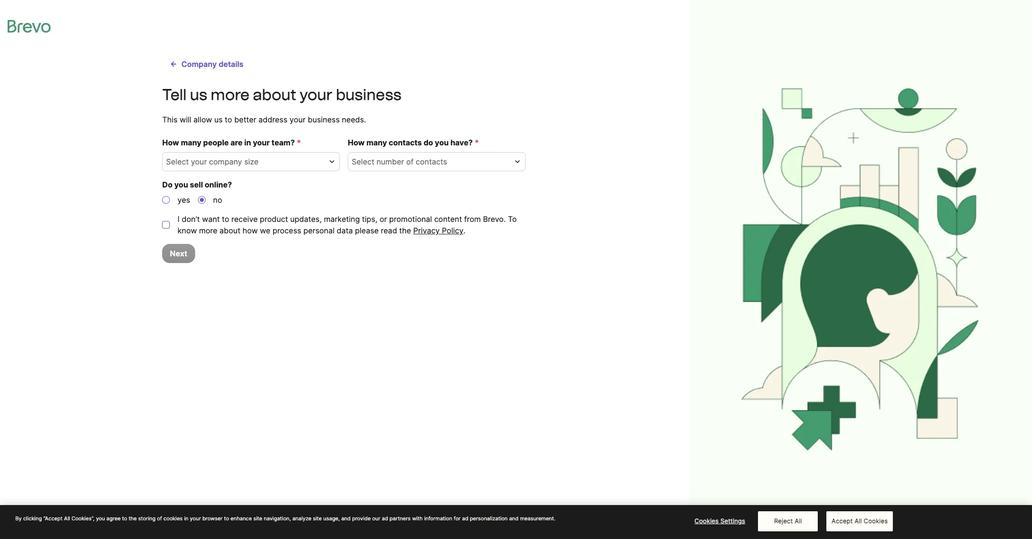 Task type: describe. For each thing, give the bounding box(es) containing it.
are
[[231, 138, 243, 147]]

reject all
[[774, 517, 802, 525]]

receive
[[231, 214, 258, 224]]

about inside i don't want to receive product updates, marketing tips, or promotional content from brevo. to know more about how we process personal data please read the
[[220, 226, 241, 235]]

accept
[[832, 517, 853, 525]]

by
[[15, 515, 22, 522]]

accept all cookies
[[832, 517, 888, 525]]

read
[[381, 226, 397, 235]]

how many people are in your team? *
[[162, 138, 301, 147]]

select for select your company size
[[166, 157, 189, 166]]

details
[[219, 59, 244, 69]]

allow
[[194, 115, 212, 124]]

select number of contacts button
[[348, 152, 526, 171]]

to
[[508, 214, 517, 224]]

.
[[464, 226, 466, 235]]

data
[[337, 226, 353, 235]]

select your company size button
[[162, 152, 340, 171]]

"accept
[[43, 515, 63, 522]]

more inside i don't want to receive product updates, marketing tips, or promotional content from brevo. to know more about how we process personal data please read the
[[199, 226, 217, 235]]

by clicking "accept all cookies", you agree to the storing of cookies in your browser to enhance site navigation, analyze site usage, and provide our ad partners with information for ad personalization and measurement.
[[15, 515, 556, 522]]

number
[[377, 157, 404, 166]]

team?
[[272, 138, 295, 147]]

how for how many contacts do you have? *
[[348, 138, 365, 147]]

address
[[259, 115, 288, 124]]

for
[[454, 515, 461, 522]]

tips,
[[362, 214, 378, 224]]

storing
[[138, 515, 156, 522]]

privacy policy .
[[413, 226, 466, 235]]

from
[[464, 214, 481, 224]]

company
[[181, 59, 217, 69]]

yes
[[178, 195, 190, 205]]

2 cookies from the left
[[864, 517, 888, 525]]

marketing
[[324, 214, 360, 224]]

next button
[[162, 244, 195, 263]]

all for reject all
[[795, 517, 802, 525]]

0 vertical spatial business
[[336, 86, 401, 104]]

many for contacts
[[367, 138, 387, 147]]

process
[[273, 226, 301, 235]]

of inside select number of contacts popup button
[[406, 157, 414, 166]]

to left better
[[225, 115, 232, 124]]

do
[[162, 180, 173, 189]]

1 horizontal spatial in
[[244, 138, 251, 147]]

this will allow us to better address your business needs.
[[162, 115, 366, 124]]

company details button
[[162, 55, 251, 74]]

many for people
[[181, 138, 201, 147]]

enhance
[[231, 515, 252, 522]]

2 site from the left
[[313, 515, 322, 522]]

0 horizontal spatial all
[[64, 515, 70, 522]]

1 vertical spatial of
[[157, 515, 162, 522]]

policy
[[442, 226, 464, 235]]

how many contacts do you have? *
[[348, 138, 479, 147]]

want
[[202, 214, 220, 224]]

how for how many people are in your team? *
[[162, 138, 179, 147]]

online?
[[205, 180, 232, 189]]

1 horizontal spatial about
[[253, 86, 296, 104]]

next
[[170, 249, 187, 258]]

this
[[162, 115, 178, 124]]

all for accept all cookies
[[855, 517, 862, 525]]

2 * from the left
[[475, 138, 479, 147]]

1 ad from the left
[[382, 515, 388, 522]]

your inside popup button
[[191, 157, 207, 166]]

don't
[[182, 214, 200, 224]]

have?
[[451, 138, 473, 147]]

privacy policy link
[[413, 225, 464, 236]]

navigation,
[[264, 515, 291, 522]]

2 horizontal spatial you
[[435, 138, 449, 147]]

people
[[203, 138, 229, 147]]

promotional
[[389, 214, 432, 224]]

updates,
[[290, 214, 322, 224]]

no
[[213, 195, 222, 205]]

i
[[178, 214, 180, 224]]

1 vertical spatial business
[[308, 115, 340, 124]]

measurement.
[[520, 515, 556, 522]]

0 vertical spatial us
[[190, 86, 207, 104]]

1 and from the left
[[341, 515, 351, 522]]

will
[[180, 115, 191, 124]]

agree
[[106, 515, 121, 522]]

1 * from the left
[[297, 138, 301, 147]]

personal
[[304, 226, 335, 235]]

how
[[243, 226, 258, 235]]

analyze
[[292, 515, 312, 522]]

0 vertical spatial more
[[211, 86, 250, 104]]

browser
[[202, 515, 223, 522]]

reject
[[774, 517, 793, 525]]



Task type: locate. For each thing, give the bounding box(es) containing it.
0 horizontal spatial you
[[96, 515, 105, 522]]

about down receive at the top left
[[220, 226, 241, 235]]

of
[[406, 157, 414, 166], [157, 515, 162, 522]]

company
[[209, 157, 242, 166]]

cookies
[[695, 517, 719, 525], [864, 517, 888, 525]]

select
[[166, 157, 189, 166], [352, 157, 374, 166]]

size
[[244, 157, 259, 166]]

1 vertical spatial the
[[129, 515, 137, 522]]

about
[[253, 86, 296, 104], [220, 226, 241, 235]]

to right want
[[222, 214, 229, 224]]

to right agree
[[122, 515, 127, 522]]

our
[[372, 515, 380, 522]]

0 horizontal spatial and
[[341, 515, 351, 522]]

and left measurement.
[[509, 515, 519, 522]]

cookies settings button
[[690, 512, 750, 531]]

ad right for
[[462, 515, 469, 522]]

us
[[190, 86, 207, 104], [214, 115, 223, 124]]

settings
[[721, 517, 746, 525]]

1 vertical spatial in
[[184, 515, 189, 522]]

the left storing at bottom
[[129, 515, 137, 522]]

1 how from the left
[[162, 138, 179, 147]]

contacts inside popup button
[[416, 157, 447, 166]]

2 horizontal spatial all
[[855, 517, 862, 525]]

in right are
[[244, 138, 251, 147]]

1 cookies from the left
[[695, 517, 719, 525]]

clicking
[[23, 515, 42, 522]]

know
[[178, 226, 197, 235]]

with
[[412, 515, 423, 522]]

0 horizontal spatial ad
[[382, 515, 388, 522]]

0 horizontal spatial *
[[297, 138, 301, 147]]

2 select from the left
[[352, 157, 374, 166]]

0 horizontal spatial many
[[181, 138, 201, 147]]

to
[[225, 115, 232, 124], [222, 214, 229, 224], [122, 515, 127, 522], [224, 515, 229, 522]]

select left number
[[352, 157, 374, 166]]

0 vertical spatial you
[[435, 138, 449, 147]]

ad
[[382, 515, 388, 522], [462, 515, 469, 522]]

cookies",
[[72, 515, 95, 522]]

privacy
[[413, 226, 440, 235]]

brevo.
[[483, 214, 506, 224]]

product
[[260, 214, 288, 224]]

more up better
[[211, 86, 250, 104]]

how down this
[[162, 138, 179, 147]]

1 horizontal spatial ad
[[462, 515, 469, 522]]

business left needs.
[[308, 115, 340, 124]]

1 horizontal spatial site
[[313, 515, 322, 522]]

contacts down "do"
[[416, 157, 447, 166]]

1 horizontal spatial cookies
[[864, 517, 888, 525]]

contacts up select number of contacts
[[389, 138, 422, 147]]

* right have?
[[475, 138, 479, 147]]

information
[[424, 515, 452, 522]]

1 vertical spatial contacts
[[416, 157, 447, 166]]

ad right our
[[382, 515, 388, 522]]

many
[[181, 138, 201, 147], [367, 138, 387, 147]]

2 ad from the left
[[462, 515, 469, 522]]

1 horizontal spatial how
[[348, 138, 365, 147]]

to right browser
[[224, 515, 229, 522]]

1 horizontal spatial many
[[367, 138, 387, 147]]

0 horizontal spatial in
[[184, 515, 189, 522]]

tell us more about your business
[[162, 86, 401, 104]]

0 horizontal spatial select
[[166, 157, 189, 166]]

many down will
[[181, 138, 201, 147]]

usage,
[[323, 515, 340, 522]]

select up do
[[166, 157, 189, 166]]

more down want
[[199, 226, 217, 235]]

*
[[297, 138, 301, 147], [475, 138, 479, 147]]

us right the allow
[[214, 115, 223, 124]]

you
[[435, 138, 449, 147], [174, 180, 188, 189], [96, 515, 105, 522]]

cookies settings
[[695, 517, 746, 525]]

0 vertical spatial the
[[399, 226, 411, 235]]

all right reject
[[795, 517, 802, 525]]

cookies right accept in the bottom right of the page
[[864, 517, 888, 525]]

select for select number of contacts
[[352, 157, 374, 166]]

2 many from the left
[[367, 138, 387, 147]]

* right team?
[[297, 138, 301, 147]]

about up address
[[253, 86, 296, 104]]

site
[[253, 515, 262, 522], [313, 515, 322, 522]]

do you sell online?
[[162, 180, 232, 189]]

1 horizontal spatial us
[[214, 115, 223, 124]]

0 horizontal spatial us
[[190, 86, 207, 104]]

0 horizontal spatial how
[[162, 138, 179, 147]]

site right enhance
[[253, 515, 262, 522]]

1 select from the left
[[166, 157, 189, 166]]

reject all button
[[758, 512, 818, 532]]

select number of contacts
[[352, 157, 447, 166]]

1 horizontal spatial you
[[174, 180, 188, 189]]

many up number
[[367, 138, 387, 147]]

0 vertical spatial in
[[244, 138, 251, 147]]

select inside popup button
[[352, 157, 374, 166]]

contacts
[[389, 138, 422, 147], [416, 157, 447, 166]]

better
[[234, 115, 256, 124]]

business
[[336, 86, 401, 104], [308, 115, 340, 124]]

0 vertical spatial contacts
[[389, 138, 422, 147]]

site left the usage,
[[313, 515, 322, 522]]

0 horizontal spatial of
[[157, 515, 162, 522]]

0 vertical spatial of
[[406, 157, 414, 166]]

please
[[355, 226, 379, 235]]

all
[[64, 515, 70, 522], [795, 517, 802, 525], [855, 517, 862, 525]]

0 horizontal spatial about
[[220, 226, 241, 235]]

1 horizontal spatial select
[[352, 157, 374, 166]]

more
[[211, 86, 250, 104], [199, 226, 217, 235]]

1 site from the left
[[253, 515, 262, 522]]

1 horizontal spatial all
[[795, 517, 802, 525]]

0 horizontal spatial the
[[129, 515, 137, 522]]

you left agree
[[96, 515, 105, 522]]

of right storing at bottom
[[157, 515, 162, 522]]

1 horizontal spatial *
[[475, 138, 479, 147]]

provide
[[352, 515, 371, 522]]

cookies left 'settings' at the right of page
[[695, 517, 719, 525]]

how down needs.
[[348, 138, 365, 147]]

content
[[434, 214, 462, 224]]

all right "accept
[[64, 515, 70, 522]]

company details
[[181, 59, 244, 69]]

1 vertical spatial about
[[220, 226, 241, 235]]

in right cookies
[[184, 515, 189, 522]]

1 vertical spatial us
[[214, 115, 223, 124]]

all right accept in the bottom right of the page
[[855, 517, 862, 525]]

1 vertical spatial you
[[174, 180, 188, 189]]

sell
[[190, 180, 203, 189]]

business up needs.
[[336, 86, 401, 104]]

the down promotional
[[399, 226, 411, 235]]

2 how from the left
[[348, 138, 365, 147]]

0 horizontal spatial cookies
[[695, 517, 719, 525]]

and right the usage,
[[341, 515, 351, 522]]

or
[[380, 214, 387, 224]]

you right "do"
[[435, 138, 449, 147]]

tell
[[162, 86, 186, 104]]

select inside popup button
[[166, 157, 189, 166]]

select your company size
[[166, 157, 259, 166]]

do
[[424, 138, 433, 147]]

personalization
[[470, 515, 508, 522]]

you right do
[[174, 180, 188, 189]]

2 and from the left
[[509, 515, 519, 522]]

the inside i don't want to receive product updates, marketing tips, or promotional content from brevo. to know more about how we process personal data please read the
[[399, 226, 411, 235]]

to inside i don't want to receive product updates, marketing tips, or promotional content from brevo. to know more about how we process personal data please read the
[[222, 214, 229, 224]]

of down how many contacts do you have? *
[[406, 157, 414, 166]]

needs.
[[342, 115, 366, 124]]

1 horizontal spatial and
[[509, 515, 519, 522]]

i don't want to receive product updates, marketing tips, or promotional content from brevo. to know more about how we process personal data please read the
[[178, 214, 517, 235]]

the
[[399, 226, 411, 235], [129, 515, 137, 522]]

accept all cookies button
[[827, 512, 893, 532]]

1 vertical spatial more
[[199, 226, 217, 235]]

your
[[300, 86, 333, 104], [290, 115, 306, 124], [253, 138, 270, 147], [191, 157, 207, 166], [190, 515, 201, 522]]

1 horizontal spatial the
[[399, 226, 411, 235]]

partners
[[390, 515, 411, 522]]

1 many from the left
[[181, 138, 201, 147]]

1 horizontal spatial of
[[406, 157, 414, 166]]

us right tell
[[190, 86, 207, 104]]

0 vertical spatial about
[[253, 86, 296, 104]]

cookies
[[164, 515, 183, 522]]

we
[[260, 226, 271, 235]]

how
[[162, 138, 179, 147], [348, 138, 365, 147]]

2 vertical spatial you
[[96, 515, 105, 522]]

0 horizontal spatial site
[[253, 515, 262, 522]]



Task type: vqa. For each thing, say whether or not it's contained in the screenshot.
Country
no



